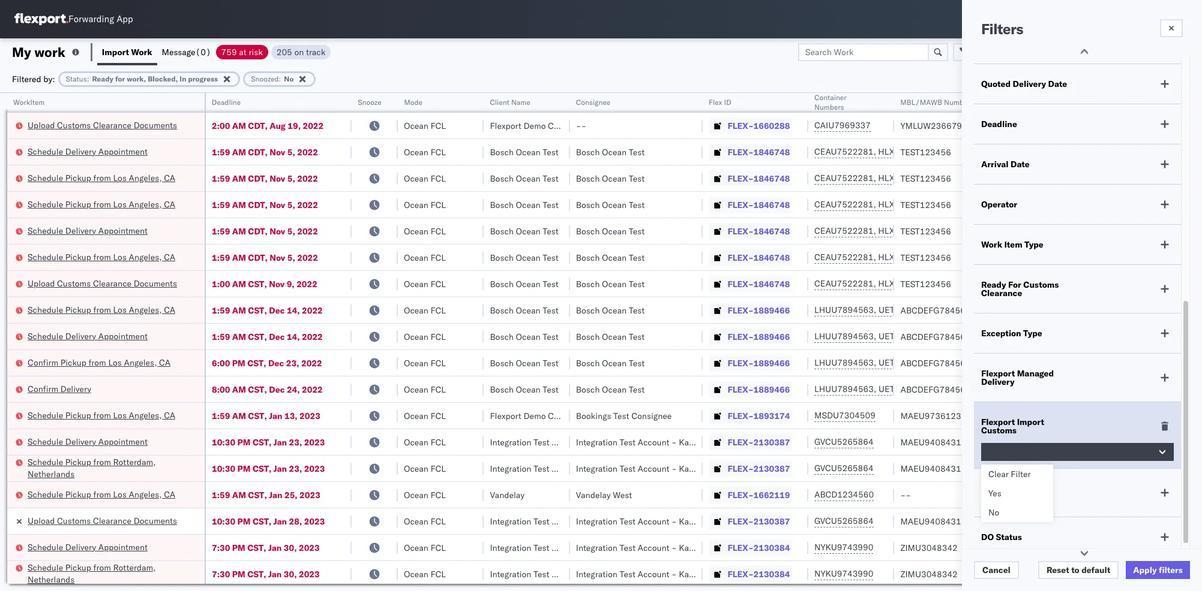 Task type: describe. For each thing, give the bounding box(es) containing it.
4 schedule from the top
[[28, 225, 63, 236]]

4 uetu5238478 from the top
[[879, 384, 937, 395]]

schedule delivery appointment for 10:30 pm cst, jan 23, 2023
[[28, 437, 148, 447]]

0 vertical spatial 23,
[[286, 358, 299, 369]]

1 schedule from the top
[[28, 146, 63, 157]]

5 ceau7522281, hlxu6269489, hlxu8034992 from the top
[[814, 252, 1001, 263]]

2130387 for schedule delivery appointment
[[754, 437, 790, 448]]

1:00
[[212, 279, 230, 290]]

reset
[[1047, 565, 1069, 576]]

track
[[306, 47, 325, 57]]

dec up 6:00 pm cst, dec 23, 2022 at the left
[[269, 332, 285, 342]]

flexport managed delivery
[[981, 369, 1054, 388]]

10 resize handle column header from the left
[[1132, 93, 1146, 592]]

2 schedule pickup from los angeles, ca from the top
[[28, 199, 175, 210]]

1 30, from the top
[[284, 543, 297, 554]]

ready for customs clearance
[[981, 280, 1059, 299]]

appointment for 10:30 pm cst, jan 23, 2023
[[98, 437, 148, 447]]

5 appointment from the top
[[98, 542, 148, 553]]

reset to default
[[1047, 565, 1110, 576]]

confirm pickup from los angeles, ca button
[[28, 357, 171, 370]]

4 hlxu8034992 from the top
[[942, 226, 1001, 236]]

2:00 am cdt, aug 19, 2022
[[212, 120, 324, 131]]

flex-2130387 for schedule pickup from rotterdam, netherlands
[[728, 464, 790, 474]]

do
[[981, 532, 994, 543]]

14, for schedule delivery appointment
[[287, 332, 300, 342]]

2 2130384 from the top
[[754, 569, 790, 580]]

client name button
[[484, 95, 558, 107]]

8 flex- from the top
[[728, 305, 754, 316]]

forwarding app link
[[14, 13, 133, 25]]

8 ocean fcl from the top
[[404, 305, 446, 316]]

delivery for first 'schedule delivery appointment' button from the top of the page
[[65, 146, 96, 157]]

19,
[[288, 120, 301, 131]]

18 fcl from the top
[[431, 569, 446, 580]]

3 lhuu7894563, from the top
[[814, 358, 876, 369]]

forwarding
[[68, 13, 114, 25]]

schedule delivery appointment for 1:59 am cdt, nov 5, 2022
[[28, 225, 148, 236]]

confirm for confirm delivery
[[28, 384, 58, 395]]

apply
[[1133, 565, 1157, 576]]

los for 1:59 am cst, jan 13, 2023's 'schedule pickup from los angeles, ca' 'button'
[[113, 410, 127, 421]]

5 flex- from the top
[[728, 226, 754, 237]]

3 documents from the top
[[134, 516, 177, 527]]

4 5, from the top
[[287, 226, 295, 237]]

1 nyku9743990 from the top
[[814, 543, 874, 553]]

6 ceau7522281, hlxu6269489, hlxu8034992 from the top
[[814, 278, 1001, 289]]

1:59 for 'schedule pickup from los angeles, ca' 'button' related to 1:59 am cst, jan 25, 2023
[[212, 490, 230, 501]]

deadline inside deadline button
[[212, 98, 241, 107]]

message (0)
[[162, 47, 211, 57]]

12 fcl from the top
[[431, 411, 446, 422]]

12 flex- from the top
[[728, 411, 754, 422]]

3 10:30 from the top
[[212, 516, 235, 527]]

2 5, from the top
[[287, 173, 295, 184]]

6:00
[[212, 358, 230, 369]]

consignee button
[[570, 95, 691, 107]]

ca for 'schedule pickup from los angeles, ca' 'button' corresponding to 1:59 am cst, dec 14, 2022
[[164, 305, 175, 315]]

confirm delivery
[[28, 384, 91, 395]]

6 ceau7522281, from the top
[[814, 278, 876, 289]]

mode button
[[398, 95, 472, 107]]

1 zimu3048342 from the top
[[901, 543, 958, 554]]

mode
[[404, 98, 422, 107]]

exception
[[981, 328, 1021, 339]]

schedule pickup from los angeles, ca link for 1:59 am cst, dec 14, 2022
[[28, 304, 175, 316]]

los for 'schedule pickup from los angeles, ca' 'button' related to 1:59 am cdt, nov 5, 2022
[[113, 173, 127, 183]]

work item type
[[981, 239, 1044, 250]]

arrival
[[981, 159, 1009, 170]]

24,
[[287, 384, 300, 395]]

6:00 pm cst, dec 23, 2022
[[212, 358, 322, 369]]

3 fcl from the top
[[431, 173, 446, 184]]

12 ocean fcl from the top
[[404, 411, 446, 422]]

6 am from the top
[[232, 252, 246, 263]]

7 am from the top
[[232, 279, 246, 290]]

5 1:59 from the top
[[212, 252, 230, 263]]

17 ocean fcl from the top
[[404, 543, 446, 554]]

resize handle column header for flex id
[[794, 93, 808, 592]]

actions
[[1153, 98, 1178, 107]]

ca for third 'schedule pickup from los angeles, ca' 'button' from the top
[[164, 252, 175, 263]]

schedule pickup from rotterdam, netherlands button for 10:30 pm cst, jan 23, 2023
[[28, 456, 189, 482]]

13 fcl from the top
[[431, 437, 446, 448]]

10:30 pm cst, jan 28, 2023
[[212, 516, 325, 527]]

: for status
[[87, 74, 89, 83]]

13,
[[284, 411, 297, 422]]

flex
[[709, 98, 722, 107]]

arrival date
[[981, 159, 1030, 170]]

1 schedule delivery appointment button from the top
[[28, 146, 148, 159]]

cancel button
[[974, 562, 1019, 580]]

los for confirm pickup from los angeles, ca button
[[108, 357, 122, 368]]

6 test123456 from the top
[[901, 279, 951, 290]]

flexport import customs
[[981, 417, 1044, 436]]

0 vertical spatial type
[[1025, 239, 1044, 250]]

16 flex- from the top
[[728, 516, 754, 527]]

5 karl from the top
[[679, 569, 694, 580]]

1 hlxu8034992 from the top
[[942, 146, 1001, 157]]

to
[[1071, 565, 1080, 576]]

schedule delivery appointment for 1:59 am cst, dec 14, 2022
[[28, 331, 148, 342]]

schedule pickup from los angeles, ca link for 1:59 am cdt, nov 5, 2022
[[28, 172, 175, 184]]

2 account from the top
[[638, 464, 669, 474]]

confirm delivery link
[[28, 383, 91, 395]]

maeu9408431 for schedule delivery appointment
[[901, 437, 961, 448]]

client name
[[490, 98, 530, 107]]

import inside flexport import customs
[[1017, 417, 1044, 428]]

1:59 am cst, dec 14, 2022 for schedule pickup from los angeles, ca
[[212, 305, 323, 316]]

at
[[239, 47, 247, 57]]

demo for bookings
[[524, 411, 546, 422]]

from for 1:59 am cst, jan 25, 2023
[[93, 489, 111, 500]]

7 schedule from the top
[[28, 331, 63, 342]]

10 ocean fcl from the top
[[404, 358, 446, 369]]

2 schedule pickup from los angeles, ca button from the top
[[28, 198, 175, 212]]

7 flex- from the top
[[728, 279, 754, 290]]

confirm for confirm pickup from los angeles, ca
[[28, 357, 58, 368]]

clearance inside the ready for customs clearance
[[981, 288, 1022, 299]]

5 ceau7522281, from the top
[[814, 252, 876, 263]]

quoted delivery date
[[981, 79, 1067, 89]]

2 flex- from the top
[[728, 147, 754, 158]]

25,
[[284, 490, 297, 501]]

0 vertical spatial no
[[284, 74, 294, 83]]

inbond
[[981, 492, 1009, 503]]

angeles, for 'schedule pickup from los angeles, ca' 'button' related to 1:59 am cdt, nov 5, 2022
[[129, 173, 162, 183]]

5 account from the top
[[638, 569, 669, 580]]

resize handle column header for mode
[[470, 93, 484, 592]]

schedule pickup from los angeles, ca button for 1:59 am cst, dec 14, 2022
[[28, 304, 175, 317]]

1 integration test account - karl lagerfeld from the top
[[576, 437, 732, 448]]

flex-1662119
[[728, 490, 790, 501]]

6 fcl from the top
[[431, 252, 446, 263]]

workitem
[[13, 98, 45, 107]]

1 abcdefg78456546 from the top
[[901, 305, 981, 316]]

ca for 2nd 'schedule pickup from los angeles, ca' 'button' from the top
[[164, 199, 175, 210]]

cancel
[[982, 565, 1011, 576]]

1 schedule delivery appointment link from the top
[[28, 146, 148, 158]]

205 on track
[[277, 47, 325, 57]]

schedule pickup from los angeles, ca for 1:59 am cst, dec 14, 2022
[[28, 305, 175, 315]]

18 ocean fcl from the top
[[404, 569, 446, 580]]

schedule pickup from los angeles, ca link for 1:59 am cst, jan 13, 2023
[[28, 410, 175, 422]]

action
[[1160, 47, 1187, 57]]

schedule delivery appointment button for 10:30 pm cst, jan 23, 2023
[[28, 436, 148, 449]]

3 lagerfeld from the top
[[697, 516, 732, 527]]

9 fcl from the top
[[431, 332, 446, 342]]

6 ocean fcl from the top
[[404, 252, 446, 263]]

28,
[[289, 516, 302, 527]]

17 flex- from the top
[[728, 543, 754, 554]]

3 test123456 from the top
[[901, 200, 951, 210]]

2 upload customs clearance documents link from the top
[[28, 278, 177, 290]]

customs inside flexport import customs
[[981, 426, 1017, 436]]

Search Shipments (/) text field
[[972, 10, 1088, 28]]

schedule pickup from los angeles, ca link for 1:59 am cst, jan 25, 2023
[[28, 489, 175, 501]]

3 upload customs clearance documents link from the top
[[28, 515, 177, 527]]

1 test123456 from the top
[[901, 147, 951, 158]]

2 zimu3048342 from the top
[[901, 569, 958, 580]]

1 horizontal spatial no
[[988, 508, 999, 519]]

10 schedule from the top
[[28, 457, 63, 468]]

los for 'schedule pickup from los angeles, ca' 'button' related to 1:59 am cst, jan 25, 2023
[[113, 489, 127, 500]]

2 uetu5238478 from the top
[[879, 331, 937, 342]]

snoozed : no
[[251, 74, 294, 83]]

1:59 for 'schedule pickup from los angeles, ca' 'button' corresponding to 1:59 am cst, dec 14, 2022
[[212, 305, 230, 316]]

3 schedule pickup from los angeles, ca from the top
[[28, 252, 175, 263]]

from for 7:30 pm cst, jan 30, 2023
[[93, 563, 111, 573]]

0 vertical spatial status
[[66, 74, 87, 83]]

netherlands for 7:30
[[28, 575, 75, 585]]

deadline button
[[206, 95, 340, 107]]

1:59 am cst, jan 25, 2023
[[212, 490, 320, 501]]

pickup for 1:59 am cst, dec 14, 2022
[[65, 305, 91, 315]]

filters
[[1159, 565, 1183, 576]]

2 cdt, from the top
[[248, 147, 268, 158]]

name
[[511, 98, 530, 107]]

do status
[[981, 532, 1022, 543]]

confirm delivery button
[[28, 383, 91, 396]]

from for 10:30 pm cst, jan 23, 2023
[[93, 457, 111, 468]]

759
[[221, 47, 237, 57]]

5 schedule from the top
[[28, 252, 63, 263]]

maeu9408431 for schedule pickup from rotterdam, netherlands
[[901, 464, 961, 474]]

205
[[277, 47, 292, 57]]

flex-2130387 for schedule delivery appointment
[[728, 437, 790, 448]]

mbl/mawb numbers
[[901, 98, 974, 107]]

1 1846748 from the top
[[754, 147, 790, 158]]

4 lhuu7894563, uetu5238478 from the top
[[814, 384, 937, 395]]

2 ceau7522281, hlxu6269489, hlxu8034992 from the top
[[814, 173, 1001, 184]]

numbers for container numbers
[[814, 103, 844, 112]]

5, for first 'schedule delivery appointment' button from the top of the page
[[287, 147, 295, 158]]

clear
[[988, 469, 1009, 480]]

0 vertical spatial --
[[576, 120, 587, 131]]

ready inside the ready for customs clearance
[[981, 280, 1006, 290]]

4 integration from the top
[[576, 543, 617, 554]]

bookings test consignee
[[576, 411, 672, 422]]

0 vertical spatial date
[[1048, 79, 1067, 89]]

filters
[[981, 20, 1023, 38]]

confirm pickup from los angeles, ca link
[[28, 357, 171, 369]]

9 flex- from the top
[[728, 332, 754, 342]]

4 abcdefg78456546 from the top
[[901, 384, 981, 395]]

resize handle column header for client name
[[556, 93, 570, 592]]

4 integration test account - karl lagerfeld from the top
[[576, 543, 732, 554]]

aug
[[270, 120, 286, 131]]

5 1846748 from the top
[[754, 252, 790, 263]]

blocked,
[[148, 74, 178, 83]]

3 am from the top
[[232, 173, 246, 184]]

mbl/mawb
[[901, 98, 942, 107]]

4 1:59 am cdt, nov 5, 2022 from the top
[[212, 226, 318, 237]]

los for 'schedule pickup from los angeles, ca' 'button' corresponding to 1:59 am cst, dec 14, 2022
[[113, 305, 127, 315]]

1 lagerfeld from the top
[[697, 437, 732, 448]]

5 hlxu8034992 from the top
[[942, 252, 1001, 263]]

1 cdt, from the top
[[248, 120, 268, 131]]

3 flex- from the top
[[728, 173, 754, 184]]

2 am from the top
[[232, 147, 246, 158]]

angeles, for 2nd 'schedule pickup from los angeles, ca' 'button' from the top
[[129, 199, 162, 210]]

schedule delivery appointment link for 1:59 am cdt, nov 5, 2022
[[28, 225, 148, 237]]

flex-1660288
[[728, 120, 790, 131]]

1:00 am cst, nov 9, 2022
[[212, 279, 317, 290]]

8:00 am cst, dec 24, 2022
[[212, 384, 323, 395]]

yes
[[988, 489, 1002, 499]]

3 upload customs clearance documents from the top
[[28, 516, 177, 527]]

work
[[34, 44, 65, 60]]

2 flex-1889466 from the top
[[728, 332, 790, 342]]

3 schedule pickup from los angeles, ca button from the top
[[28, 251, 175, 264]]

1 vertical spatial type
[[1023, 328, 1042, 339]]

(0)
[[195, 47, 211, 57]]

ca for confirm pickup from los angeles, ca button
[[159, 357, 171, 368]]

for
[[115, 74, 125, 83]]

1:59 am cdt, nov 5, 2022 for first 'schedule delivery appointment' button from the top of the page
[[212, 147, 318, 158]]

schedule delivery appointment button for 1:59 am cst, dec 14, 2022
[[28, 330, 148, 344]]

flex-1893174
[[728, 411, 790, 422]]

1:59 am cst, jan 13, 2023
[[212, 411, 320, 422]]

2 7:30 pm cst, jan 30, 2023 from the top
[[212, 569, 320, 580]]

progress
[[188, 74, 218, 83]]

10:30 for schedule delivery appointment
[[212, 437, 235, 448]]

4 karl from the top
[[679, 543, 694, 554]]

moving
[[1017, 484, 1046, 495]]

angeles, for confirm pickup from los angeles, ca button
[[124, 357, 157, 368]]

appointment for 1:59 am cdt, nov 5, 2022
[[98, 225, 148, 236]]

abcd1234560
[[814, 490, 874, 501]]

message
[[162, 47, 195, 57]]

transit
[[1012, 492, 1039, 503]]

angeles, for 1:59 am cst, jan 13, 2023's 'schedule pickup from los angeles, ca' 'button'
[[129, 410, 162, 421]]

4 flex- from the top
[[728, 200, 754, 210]]

os
[[1168, 14, 1180, 23]]



Task type: locate. For each thing, give the bounding box(es) containing it.
delivery for 'schedule delivery appointment' button corresponding to 10:30 pm cst, jan 23, 2023
[[65, 437, 96, 447]]

10:30 pm cst, jan 23, 2023 down the 1:59 am cst, jan 13, 2023
[[212, 437, 325, 448]]

1 confirm from the top
[[28, 357, 58, 368]]

0 vertical spatial rotterdam,
[[113, 457, 156, 468]]

delivery inside flexport managed delivery
[[981, 377, 1015, 388]]

ca inside button
[[159, 357, 171, 368]]

1 vertical spatial demo
[[524, 411, 546, 422]]

import up for
[[102, 47, 129, 57]]

apply filters button
[[1126, 562, 1190, 580]]

no right snoozed
[[284, 74, 294, 83]]

5, for third 'schedule pickup from los angeles, ca' 'button' from the top
[[287, 252, 295, 263]]

13 ocean fcl from the top
[[404, 437, 446, 448]]

1 horizontal spatial ready
[[981, 280, 1006, 290]]

1 vertical spatial gvcu5265864
[[814, 463, 874, 474]]

operator down quoted delivery date
[[1066, 98, 1095, 107]]

numbers
[[944, 98, 974, 107], [814, 103, 844, 112]]

pickup for 1:59 am cdt, nov 5, 2022
[[65, 173, 91, 183]]

4 schedule pickup from los angeles, ca from the top
[[28, 305, 175, 315]]

flex-2130384
[[728, 543, 790, 554], [728, 569, 790, 580]]

from for 1:59 am cdt, nov 5, 2022
[[93, 173, 111, 183]]

10:30 pm cst, jan 23, 2023 for schedule pickup from rotterdam, netherlands
[[212, 464, 325, 474]]

0 horizontal spatial no
[[284, 74, 294, 83]]

work up status : ready for work, blocked, in progress at left top
[[131, 47, 152, 57]]

1 documents from the top
[[134, 120, 177, 131]]

1 vertical spatial netherlands
[[28, 575, 75, 585]]

3 karl from the top
[[679, 516, 694, 527]]

3 2130387 from the top
[[754, 516, 790, 527]]

schedule pickup from rotterdam, netherlands for 7:30 pm cst, jan 30, 2023
[[28, 563, 156, 585]]

1 vertical spatial zimu3048342
[[901, 569, 958, 580]]

0 vertical spatial 14,
[[287, 305, 300, 316]]

14, up 6:00 pm cst, dec 23, 2022 at the left
[[287, 332, 300, 342]]

angeles,
[[129, 173, 162, 183], [129, 199, 162, 210], [129, 252, 162, 263], [129, 305, 162, 315], [124, 357, 157, 368], [129, 410, 162, 421], [129, 489, 162, 500]]

flex-2130387 down flex-1662119
[[728, 516, 790, 527]]

schedule pickup from rotterdam, netherlands button for 7:30 pm cst, jan 30, 2023
[[28, 562, 189, 587]]

1 horizontal spatial work
[[981, 239, 1002, 250]]

23, down 13,
[[289, 437, 302, 448]]

10:30 down the 1:59 am cst, jan 13, 2023
[[212, 437, 235, 448]]

2130387 for schedule pickup from rotterdam, netherlands
[[754, 464, 790, 474]]

1:59 am cst, dec 14, 2022 down 1:00 am cst, nov 9, 2022
[[212, 305, 323, 316]]

numbers inside container numbers
[[814, 103, 844, 112]]

flexport moving inbond transit
[[981, 484, 1046, 503]]

consignee
[[576, 98, 611, 107], [548, 120, 588, 131], [548, 411, 588, 422], [631, 411, 672, 422]]

1 vertical spatial 2130384
[[754, 569, 790, 580]]

0 vertical spatial netherlands
[[28, 469, 75, 480]]

2 flex-1846748 from the top
[[728, 173, 790, 184]]

workitem button
[[7, 95, 193, 107]]

0 vertical spatial zimu3048342
[[901, 543, 958, 554]]

flexport. image
[[14, 13, 68, 25]]

ca
[[164, 173, 175, 183], [164, 199, 175, 210], [164, 252, 175, 263], [164, 305, 175, 315], [159, 357, 171, 368], [164, 410, 175, 421], [164, 489, 175, 500]]

deadline
[[212, 98, 241, 107], [981, 119, 1017, 130]]

pickup for 10:30 pm cst, jan 23, 2023
[[65, 457, 91, 468]]

schedule pickup from los angeles, ca button for 1:59 am cdt, nov 5, 2022
[[28, 172, 175, 185]]

type right item at the right top of the page
[[1025, 239, 1044, 250]]

3 hlxu8034992 from the top
[[942, 199, 1001, 210]]

1 horizontal spatial vandelay
[[576, 490, 611, 501]]

schedule delivery appointment button
[[28, 146, 148, 159], [28, 225, 148, 238], [28, 330, 148, 344], [28, 436, 148, 449], [28, 542, 148, 555]]

numbers up ymluw236679313
[[944, 98, 974, 107]]

numbers for mbl/mawb numbers
[[944, 98, 974, 107]]

1 1:59 from the top
[[212, 147, 230, 158]]

0 horizontal spatial --
[[576, 120, 587, 131]]

10:30 pm cst, jan 23, 2023 up 1:59 am cst, jan 25, 2023
[[212, 464, 325, 474]]

Search Work text field
[[798, 43, 929, 61]]

2 vertical spatial upload customs clearance documents link
[[28, 515, 177, 527]]

no down the "inbond"
[[988, 508, 999, 519]]

batch
[[1134, 47, 1158, 57]]

10:30 down 1:59 am cst, jan 25, 2023
[[212, 516, 235, 527]]

ocean
[[404, 120, 429, 131], [404, 147, 429, 158], [516, 147, 541, 158], [602, 147, 627, 158], [404, 173, 429, 184], [516, 173, 541, 184], [602, 173, 627, 184], [404, 200, 429, 210], [516, 200, 541, 210], [602, 200, 627, 210], [404, 226, 429, 237], [516, 226, 541, 237], [602, 226, 627, 237], [404, 252, 429, 263], [516, 252, 541, 263], [602, 252, 627, 263], [404, 279, 429, 290], [516, 279, 541, 290], [602, 279, 627, 290], [404, 305, 429, 316], [516, 305, 541, 316], [602, 305, 627, 316], [404, 332, 429, 342], [516, 332, 541, 342], [602, 332, 627, 342], [404, 358, 429, 369], [516, 358, 541, 369], [602, 358, 627, 369], [404, 384, 429, 395], [516, 384, 541, 395], [602, 384, 627, 395], [404, 411, 429, 422], [404, 437, 429, 448], [404, 464, 429, 474], [404, 490, 429, 501], [404, 516, 429, 527], [404, 543, 429, 554], [404, 569, 429, 580]]

flexport inside flexport moving inbond transit
[[981, 484, 1015, 495]]

0 horizontal spatial work
[[131, 47, 152, 57]]

numbers down container
[[814, 103, 844, 112]]

9 am from the top
[[232, 332, 246, 342]]

schedule pickup from los angeles, ca for 1:59 am cdt, nov 5, 2022
[[28, 173, 175, 183]]

1846748
[[754, 147, 790, 158], [754, 173, 790, 184], [754, 200, 790, 210], [754, 226, 790, 237], [754, 252, 790, 263], [754, 279, 790, 290]]

no
[[284, 74, 294, 83], [988, 508, 999, 519]]

0 vertical spatial upload
[[28, 120, 55, 131]]

appointment
[[98, 146, 148, 157], [98, 225, 148, 236], [98, 331, 148, 342], [98, 437, 148, 447], [98, 542, 148, 553]]

4 appointment from the top
[[98, 437, 148, 447]]

: for snoozed
[[279, 74, 281, 83]]

0 horizontal spatial import
[[102, 47, 129, 57]]

1 vertical spatial schedule pickup from rotterdam, netherlands
[[28, 563, 156, 585]]

2130387 up 1662119
[[754, 464, 790, 474]]

container numbers button
[[808, 91, 883, 112]]

apply filters
[[1133, 565, 1183, 576]]

angeles, inside button
[[124, 357, 157, 368]]

14, down 9, in the top left of the page
[[287, 305, 300, 316]]

from for 1:59 am cst, dec 14, 2022
[[93, 305, 111, 315]]

delivery inside 'link'
[[60, 384, 91, 395]]

los for third 'schedule pickup from los angeles, ca' 'button' from the top
[[113, 252, 127, 263]]

work left item at the right top of the page
[[981, 239, 1002, 250]]

0 vertical spatial 7:30 pm cst, jan 30, 2023
[[212, 543, 320, 554]]

status right do
[[996, 532, 1022, 543]]

work,
[[127, 74, 146, 83]]

759 at risk
[[221, 47, 263, 57]]

1 vertical spatial 1:59 am cst, dec 14, 2022
[[212, 332, 323, 342]]

schedule pickup from rotterdam, netherlands button
[[28, 456, 189, 482], [28, 562, 189, 587]]

5, for 2nd 'schedule pickup from los angeles, ca' 'button' from the top
[[287, 200, 295, 210]]

schedule pickup from los angeles, ca for 1:59 am cst, jan 25, 2023
[[28, 489, 175, 500]]

1 upload customs clearance documents from the top
[[28, 120, 177, 131]]

4 1889466 from the top
[[754, 384, 790, 395]]

3 uetu5238478 from the top
[[879, 358, 937, 369]]

schedule pickup from los angeles, ca button for 1:59 am cst, jan 25, 2023
[[28, 489, 175, 502]]

4 schedule pickup from los angeles, ca link from the top
[[28, 304, 175, 316]]

from for 1:59 am cst, jan 13, 2023
[[93, 410, 111, 421]]

5 1:59 am cdt, nov 5, 2022 from the top
[[212, 252, 318, 263]]

2 vertical spatial upload
[[28, 516, 55, 527]]

confirm inside 'link'
[[28, 384, 58, 395]]

3 schedule from the top
[[28, 199, 63, 210]]

1 vertical spatial 14,
[[287, 332, 300, 342]]

1 lhuu7894563, from the top
[[814, 305, 876, 316]]

test
[[543, 147, 559, 158], [629, 147, 645, 158], [543, 173, 559, 184], [629, 173, 645, 184], [543, 200, 559, 210], [629, 200, 645, 210], [543, 226, 559, 237], [629, 226, 645, 237], [543, 252, 559, 263], [629, 252, 645, 263], [543, 279, 559, 290], [629, 279, 645, 290], [543, 305, 559, 316], [629, 305, 645, 316], [543, 332, 559, 342], [629, 332, 645, 342], [543, 358, 559, 369], [629, 358, 645, 369], [543, 384, 559, 395], [629, 384, 645, 395], [613, 411, 629, 422], [620, 437, 636, 448], [620, 464, 636, 474], [620, 516, 636, 527], [620, 543, 636, 554], [620, 569, 636, 580]]

4 lhuu7894563, from the top
[[814, 384, 876, 395]]

1660288
[[754, 120, 790, 131]]

1 vertical spatial date
[[1011, 159, 1030, 170]]

23, for schedule delivery appointment
[[289, 437, 302, 448]]

3 lhuu7894563, uetu5238478 from the top
[[814, 358, 937, 369]]

0 vertical spatial nyku9743990
[[814, 543, 874, 553]]

1 lhuu7894563, uetu5238478 from the top
[[814, 305, 937, 316]]

0 vertical spatial import
[[102, 47, 129, 57]]

3 schedule delivery appointment link from the top
[[28, 330, 148, 342]]

23, up 24,
[[286, 358, 299, 369]]

2 integration from the top
[[576, 464, 617, 474]]

pickup for 1:59 am cst, jan 13, 2023
[[65, 410, 91, 421]]

4 hlxu6269489, from the top
[[878, 226, 940, 236]]

4 1846748 from the top
[[754, 226, 790, 237]]

from
[[93, 173, 111, 183], [93, 199, 111, 210], [93, 252, 111, 263], [93, 305, 111, 315], [89, 357, 106, 368], [93, 410, 111, 421], [93, 457, 111, 468], [93, 489, 111, 500], [93, 563, 111, 573]]

2 nyku9743990 from the top
[[814, 569, 874, 580]]

9 schedule from the top
[[28, 437, 63, 447]]

exception type
[[981, 328, 1042, 339]]

deadline down mbl/mawb numbers 'button'
[[981, 119, 1017, 130]]

1 vertical spatial 10:30 pm cst, jan 23, 2023
[[212, 464, 325, 474]]

hlxu8034992
[[942, 146, 1001, 157], [942, 173, 1001, 184], [942, 199, 1001, 210], [942, 226, 1001, 236], [942, 252, 1001, 263], [942, 278, 1001, 289]]

vandelay
[[490, 490, 525, 501], [576, 490, 611, 501]]

mbl/mawb numbers button
[[895, 95, 1048, 107]]

los inside button
[[108, 357, 122, 368]]

netherlands for 10:30
[[28, 469, 75, 480]]

delivery
[[1013, 79, 1046, 89], [65, 146, 96, 157], [65, 225, 96, 236], [65, 331, 96, 342], [981, 377, 1015, 388], [60, 384, 91, 395], [65, 437, 96, 447], [65, 542, 96, 553]]

13 schedule from the top
[[28, 563, 63, 573]]

gvcu5265864 up abcd1234560
[[814, 463, 874, 474]]

schedule pickup from rotterdam, netherlands for 10:30 pm cst, jan 23, 2023
[[28, 457, 156, 480]]

2 10:30 from the top
[[212, 464, 235, 474]]

resize handle column header for mbl/mawb numbers
[[1046, 93, 1060, 592]]

0 vertical spatial 10:30 pm cst, jan 23, 2023
[[212, 437, 325, 448]]

0 horizontal spatial numbers
[[814, 103, 844, 112]]

1 vertical spatial --
[[901, 490, 911, 501]]

0 vertical spatial 1:59 am cst, dec 14, 2022
[[212, 305, 323, 316]]

list box containing clear filter
[[981, 465, 1053, 523]]

demo left bookings
[[524, 411, 546, 422]]

1662119
[[754, 490, 790, 501]]

app
[[117, 13, 133, 25]]

rotterdam, for 10:30 pm cst, jan 23, 2023
[[113, 457, 156, 468]]

0 horizontal spatial status
[[66, 74, 87, 83]]

resize handle column header for workitem
[[190, 93, 205, 592]]

2 vertical spatial documents
[[134, 516, 177, 527]]

delivery for 5th 'schedule delivery appointment' button from the top of the page
[[65, 542, 96, 553]]

1:59 am cst, dec 14, 2022
[[212, 305, 323, 316], [212, 332, 323, 342]]

4 schedule delivery appointment button from the top
[[28, 436, 148, 449]]

: up deadline button
[[279, 74, 281, 83]]

1 vertical spatial flex-2130384
[[728, 569, 790, 580]]

3 integration from the top
[[576, 516, 617, 527]]

10:30 up 1:59 am cst, jan 25, 2023
[[212, 464, 235, 474]]

1:59 for 'schedule pickup from los angeles, ca' 'button' related to 1:59 am cdt, nov 5, 2022
[[212, 173, 230, 184]]

0 vertical spatial 30,
[[284, 543, 297, 554]]

1:59 for 1:59 am cst, jan 13, 2023's 'schedule pickup from los angeles, ca' 'button'
[[212, 411, 230, 422]]

msdu7304509
[[814, 411, 876, 421]]

0 vertical spatial 2130387
[[754, 437, 790, 448]]

1 vertical spatial upload customs clearance documents
[[28, 278, 177, 289]]

0 vertical spatial upload customs clearance documents link
[[28, 119, 177, 131]]

rotterdam, for 7:30 pm cst, jan 30, 2023
[[113, 563, 156, 573]]

2130387 down 1662119
[[754, 516, 790, 527]]

4 schedule delivery appointment link from the top
[[28, 436, 148, 448]]

delivery for confirm delivery button
[[60, 384, 91, 395]]

2 vertical spatial 10:30
[[212, 516, 235, 527]]

2 vertical spatial 2130387
[[754, 516, 790, 527]]

gvcu5265864
[[814, 437, 874, 448], [814, 463, 874, 474], [814, 516, 874, 527]]

operator down arrival
[[981, 199, 1017, 210]]

18 flex- from the top
[[728, 569, 754, 580]]

1 vertical spatial operator
[[981, 199, 1017, 210]]

: up workitem button
[[87, 74, 89, 83]]

3 upload from the top
[[28, 516, 55, 527]]

2 lhuu7894563, from the top
[[814, 331, 876, 342]]

1 schedule delivery appointment from the top
[[28, 146, 148, 157]]

2 resize handle column header from the left
[[337, 93, 352, 592]]

bookings
[[576, 411, 611, 422]]

1 vertical spatial upload
[[28, 278, 55, 289]]

0 vertical spatial upload customs clearance documents button
[[28, 119, 177, 132]]

1:59 am cst, dec 14, 2022 for schedule delivery appointment
[[212, 332, 323, 342]]

3 schedule delivery appointment button from the top
[[28, 330, 148, 344]]

0 vertical spatial schedule pickup from rotterdam, netherlands
[[28, 457, 156, 480]]

2130384
[[754, 543, 790, 554], [754, 569, 790, 580]]

10:30 for schedule pickup from rotterdam, netherlands
[[212, 464, 235, 474]]

import inside button
[[102, 47, 129, 57]]

los for 2nd 'schedule pickup from los angeles, ca' 'button' from the top
[[113, 199, 127, 210]]

4 resize handle column header from the left
[[470, 93, 484, 592]]

west
[[613, 490, 632, 501]]

my work
[[12, 44, 65, 60]]

5 ocean fcl from the top
[[404, 226, 446, 237]]

work inside button
[[131, 47, 152, 57]]

pickup for 7:30 pm cst, jan 30, 2023
[[65, 563, 91, 573]]

2 schedule from the top
[[28, 173, 63, 183]]

schedule pickup from rotterdam, netherlands link for 7:30
[[28, 562, 189, 586]]

schedule pickup from rotterdam, netherlands link for 10:30
[[28, 456, 189, 480]]

0 vertical spatial schedule pickup from rotterdam, netherlands link
[[28, 456, 189, 480]]

on
[[294, 47, 304, 57]]

2130387 down '1893174'
[[754, 437, 790, 448]]

1 vertical spatial deadline
[[981, 119, 1017, 130]]

upload
[[28, 120, 55, 131], [28, 278, 55, 289], [28, 516, 55, 527]]

4 cdt, from the top
[[248, 200, 268, 210]]

23, for schedule pickup from rotterdam, netherlands
[[289, 464, 302, 474]]

snooze
[[358, 98, 381, 107]]

0 vertical spatial operator
[[1066, 98, 1095, 107]]

resize handle column header
[[190, 93, 205, 592], [337, 93, 352, 592], [383, 93, 398, 592], [470, 93, 484, 592], [556, 93, 570, 592], [688, 93, 703, 592], [794, 93, 808, 592], [880, 93, 895, 592], [1046, 93, 1060, 592], [1132, 93, 1146, 592], [1172, 93, 1186, 592]]

6 schedule pickup from los angeles, ca link from the top
[[28, 489, 175, 501]]

1 vertical spatial work
[[981, 239, 1002, 250]]

karl
[[679, 437, 694, 448], [679, 464, 694, 474], [679, 516, 694, 527], [679, 543, 694, 554], [679, 569, 694, 580]]

for
[[1008, 280, 1021, 290]]

flexport demo consignee for bookings test consignee
[[490, 411, 588, 422]]

1 vertical spatial import
[[1017, 417, 1044, 428]]

flex id button
[[703, 95, 796, 107]]

dec down 1:00 am cst, nov 9, 2022
[[269, 305, 285, 316]]

1 am from the top
[[232, 120, 246, 131]]

angeles, for 'schedule pickup from los angeles, ca' 'button' corresponding to 1:59 am cst, dec 14, 2022
[[129, 305, 162, 315]]

date
[[1048, 79, 1067, 89], [1011, 159, 1030, 170]]

0 horizontal spatial vandelay
[[490, 490, 525, 501]]

1 horizontal spatial --
[[901, 490, 911, 501]]

import
[[102, 47, 129, 57], [1017, 417, 1044, 428]]

risk
[[249, 47, 263, 57]]

8 am from the top
[[232, 305, 246, 316]]

confirm pickup from los angeles, ca
[[28, 357, 171, 368]]

1 vertical spatial 30,
[[284, 569, 297, 580]]

11 am from the top
[[232, 411, 246, 422]]

5 integration test account - karl lagerfeld from the top
[[576, 569, 732, 580]]

flexport inside flexport managed delivery
[[981, 369, 1015, 379]]

1:59 am cdt, nov 5, 2022 for third 'schedule pickup from los angeles, ca' 'button' from the top
[[212, 252, 318, 263]]

3 gvcu5265864 from the top
[[814, 516, 874, 527]]

2 vertical spatial upload customs clearance documents
[[28, 516, 177, 527]]

account
[[638, 437, 669, 448], [638, 464, 669, 474], [638, 516, 669, 527], [638, 543, 669, 554], [638, 569, 669, 580]]

1 vertical spatial confirm
[[28, 384, 58, 395]]

ca for 'schedule pickup from los angeles, ca' 'button' related to 1:59 am cst, jan 25, 2023
[[164, 489, 175, 500]]

lhuu7894563, uetu5238478
[[814, 305, 937, 316], [814, 331, 937, 342], [814, 358, 937, 369], [814, 384, 937, 395]]

upload customs clearance documents link
[[28, 119, 177, 131], [28, 278, 177, 290], [28, 515, 177, 527]]

2 schedule pickup from los angeles, ca link from the top
[[28, 198, 175, 210]]

batch action button
[[1116, 43, 1194, 61]]

9,
[[287, 279, 295, 290]]

1 karl from the top
[[679, 437, 694, 448]]

1 vertical spatial documents
[[134, 278, 177, 289]]

1 horizontal spatial import
[[1017, 417, 1044, 428]]

16 fcl from the top
[[431, 516, 446, 527]]

5 schedule pickup from los angeles, ca link from the top
[[28, 410, 175, 422]]

schedule pickup from los angeles, ca button for 1:59 am cst, jan 13, 2023
[[28, 410, 175, 423]]

resize handle column header for deadline
[[337, 93, 352, 592]]

0 vertical spatial demo
[[524, 120, 546, 131]]

1 horizontal spatial numbers
[[944, 98, 974, 107]]

deadline up 2:00
[[212, 98, 241, 107]]

ca for 1:59 am cst, jan 13, 2023's 'schedule pickup from los angeles, ca' 'button'
[[164, 410, 175, 421]]

0 vertical spatial documents
[[134, 120, 177, 131]]

3 flex-2130387 from the top
[[728, 516, 790, 527]]

14, for schedule pickup from los angeles, ca
[[287, 305, 300, 316]]

8:00
[[212, 384, 230, 395]]

confirm inside button
[[28, 357, 58, 368]]

schedule pickup from rotterdam, netherlands
[[28, 457, 156, 480], [28, 563, 156, 585]]

cdt,
[[248, 120, 268, 131], [248, 147, 268, 158], [248, 173, 268, 184], [248, 200, 268, 210], [248, 226, 268, 237], [248, 252, 268, 263]]

2 flex-2130384 from the top
[[728, 569, 790, 580]]

4 flex-1889466 from the top
[[728, 384, 790, 395]]

0 horizontal spatial deadline
[[212, 98, 241, 107]]

client
[[490, 98, 509, 107]]

12 schedule from the top
[[28, 542, 63, 553]]

1 vertical spatial schedule pickup from rotterdam, netherlands link
[[28, 562, 189, 586]]

demo down name
[[524, 120, 546, 131]]

1 vertical spatial 7:30
[[212, 569, 230, 580]]

2 ocean fcl from the top
[[404, 147, 446, 158]]

type right "exception"
[[1023, 328, 1042, 339]]

consignee inside button
[[576, 98, 611, 107]]

list box
[[981, 465, 1053, 523]]

1 vertical spatial maeu9408431
[[901, 464, 961, 474]]

1:59 am cdt, nov 5, 2022 for 2nd 'schedule pickup from los angeles, ca' 'button' from the top
[[212, 200, 318, 210]]

3 account from the top
[[638, 516, 669, 527]]

flex-1846748 button
[[709, 144, 792, 161], [709, 144, 792, 161], [709, 170, 792, 187], [709, 170, 792, 187], [709, 197, 792, 213], [709, 197, 792, 213], [709, 223, 792, 240], [709, 223, 792, 240], [709, 249, 792, 266], [709, 249, 792, 266], [709, 276, 792, 293], [709, 276, 792, 293]]

2 vertical spatial gvcu5265864
[[814, 516, 874, 527]]

1 vertical spatial 2130387
[[754, 464, 790, 474]]

11 resize handle column header from the left
[[1172, 93, 1186, 592]]

1 vertical spatial nyku9743990
[[814, 569, 874, 580]]

import down flexport managed delivery
[[1017, 417, 1044, 428]]

flexport inside flexport import customs
[[981, 417, 1015, 428]]

schedule delivery appointment button for 1:59 am cdt, nov 5, 2022
[[28, 225, 148, 238]]

demo for -
[[524, 120, 546, 131]]

filtered
[[12, 74, 41, 84]]

15 ocean fcl from the top
[[404, 490, 446, 501]]

1 horizontal spatial status
[[996, 532, 1022, 543]]

1 schedule pickup from rotterdam, netherlands button from the top
[[28, 456, 189, 482]]

0 vertical spatial maeu9408431
[[901, 437, 961, 448]]

1 vertical spatial flexport demo consignee
[[490, 411, 588, 422]]

netherlands
[[28, 469, 75, 480], [28, 575, 75, 585]]

2 vertical spatial flex-2130387
[[728, 516, 790, 527]]

1 gvcu5265864 from the top
[[814, 437, 874, 448]]

filter
[[1011, 469, 1031, 480]]

abcdefg78456546
[[901, 305, 981, 316], [901, 332, 981, 342], [901, 358, 981, 369], [901, 384, 981, 395]]

5 resize handle column header from the left
[[556, 93, 570, 592]]

0 vertical spatial flex-2130384
[[728, 543, 790, 554]]

2 upload customs clearance documents button from the top
[[28, 278, 177, 291]]

4 account from the top
[[638, 543, 669, 554]]

1 horizontal spatial date
[[1048, 79, 1067, 89]]

appointment for 1:59 am cst, dec 14, 2022
[[98, 331, 148, 342]]

bosch
[[490, 147, 514, 158], [576, 147, 600, 158], [490, 173, 514, 184], [576, 173, 600, 184], [490, 200, 514, 210], [576, 200, 600, 210], [490, 226, 514, 237], [576, 226, 600, 237], [490, 252, 514, 263], [576, 252, 600, 263], [490, 279, 514, 290], [576, 279, 600, 290], [490, 305, 514, 316], [576, 305, 600, 316], [490, 332, 514, 342], [576, 332, 600, 342], [490, 358, 514, 369], [576, 358, 600, 369], [490, 384, 514, 395], [576, 384, 600, 395]]

flex-2130384 button
[[709, 540, 792, 557], [709, 540, 792, 557], [709, 566, 792, 583], [709, 566, 792, 583]]

ocean fcl
[[404, 120, 446, 131], [404, 147, 446, 158], [404, 173, 446, 184], [404, 200, 446, 210], [404, 226, 446, 237], [404, 252, 446, 263], [404, 279, 446, 290], [404, 305, 446, 316], [404, 332, 446, 342], [404, 358, 446, 369], [404, 384, 446, 395], [404, 411, 446, 422], [404, 437, 446, 448], [404, 464, 446, 474], [404, 490, 446, 501], [404, 516, 446, 527], [404, 543, 446, 554], [404, 569, 446, 580]]

10:30 pm cst, jan 23, 2023 for schedule delivery appointment
[[212, 437, 325, 448]]

1 vertical spatial status
[[996, 532, 1022, 543]]

clearance
[[93, 120, 131, 131], [93, 278, 131, 289], [981, 288, 1022, 299], [93, 516, 131, 527]]

flexport demo consignee for --
[[490, 120, 588, 131]]

vandelay for vandelay west
[[576, 490, 611, 501]]

3 integration test account - karl lagerfeld from the top
[[576, 516, 732, 527]]

pickup inside button
[[60, 357, 86, 368]]

angeles, for 'schedule pickup from los angeles, ca' 'button' related to 1:59 am cst, jan 25, 2023
[[129, 489, 162, 500]]

flex-2130387 up flex-1662119
[[728, 464, 790, 474]]

ca for 'schedule pickup from los angeles, ca' 'button' related to 1:59 am cdt, nov 5, 2022
[[164, 173, 175, 183]]

pm
[[232, 358, 245, 369], [237, 437, 251, 448], [237, 464, 251, 474], [237, 516, 251, 527], [232, 543, 245, 554], [232, 569, 245, 580]]

schedule delivery appointment link for 10:30 pm cst, jan 23, 2023
[[28, 436, 148, 448]]

container numbers
[[814, 93, 847, 112]]

am
[[232, 120, 246, 131], [232, 147, 246, 158], [232, 173, 246, 184], [232, 200, 246, 210], [232, 226, 246, 237], [232, 252, 246, 263], [232, 279, 246, 290], [232, 305, 246, 316], [232, 332, 246, 342], [232, 384, 246, 395], [232, 411, 246, 422], [232, 490, 246, 501]]

0 vertical spatial work
[[131, 47, 152, 57]]

flex-2130387
[[728, 437, 790, 448], [728, 464, 790, 474], [728, 516, 790, 527]]

0 vertical spatial upload customs clearance documents
[[28, 120, 177, 131]]

customs
[[57, 120, 91, 131], [57, 278, 91, 289], [1024, 280, 1059, 290], [981, 426, 1017, 436], [57, 516, 91, 527]]

1 upload from the top
[[28, 120, 55, 131]]

flex-2130387 down flex-1893174
[[728, 437, 790, 448]]

dec up "8:00 am cst, dec 24, 2022"
[[268, 358, 284, 369]]

hlxu6269489,
[[878, 146, 940, 157], [878, 173, 940, 184], [878, 199, 940, 210], [878, 226, 940, 236], [878, 252, 940, 263], [878, 278, 940, 289]]

1 flex-2130387 from the top
[[728, 437, 790, 448]]

5 hlxu6269489, from the top
[[878, 252, 940, 263]]

2 karl from the top
[[679, 464, 694, 474]]

0 horizontal spatial operator
[[981, 199, 1017, 210]]

0 vertical spatial 10:30
[[212, 437, 235, 448]]

1 fcl from the top
[[431, 120, 446, 131]]

snoozed
[[251, 74, 279, 83]]

2 gvcu5265864 from the top
[[814, 463, 874, 474]]

3 flex-1889466 from the top
[[728, 358, 790, 369]]

0 vertical spatial 2130384
[[754, 543, 790, 554]]

vandelay for vandelay
[[490, 490, 525, 501]]

2 14, from the top
[[287, 332, 300, 342]]

customs inside the ready for customs clearance
[[1024, 280, 1059, 290]]

gvcu5265864 for schedule pickup from rotterdam, netherlands
[[814, 463, 874, 474]]

ceau7522281,
[[814, 146, 876, 157], [814, 173, 876, 184], [814, 199, 876, 210], [814, 226, 876, 236], [814, 252, 876, 263], [814, 278, 876, 289]]

1 vertical spatial schedule pickup from rotterdam, netherlands button
[[28, 562, 189, 587]]

10 flex- from the top
[[728, 358, 754, 369]]

resize handle column header for consignee
[[688, 93, 703, 592]]

6 flex- from the top
[[728, 252, 754, 263]]

23, up the 25,
[[289, 464, 302, 474]]

status right "by:"
[[66, 74, 87, 83]]

11 schedule from the top
[[28, 489, 63, 500]]

from inside button
[[89, 357, 106, 368]]

container
[[814, 93, 847, 102]]

import work
[[102, 47, 152, 57]]

0 vertical spatial gvcu5265864
[[814, 437, 874, 448]]

schedule delivery appointment link for 1:59 am cst, dec 14, 2022
[[28, 330, 148, 342]]

1 horizontal spatial operator
[[1066, 98, 1095, 107]]

1 schedule pickup from los angeles, ca button from the top
[[28, 172, 175, 185]]

2 appointment from the top
[[98, 225, 148, 236]]

2 maeu9408431 from the top
[[901, 464, 961, 474]]

1 vertical spatial no
[[988, 508, 999, 519]]

1 vertical spatial 23,
[[289, 437, 302, 448]]

gvcu5265864 down msdu7304509
[[814, 437, 874, 448]]

1:59 am cst, dec 14, 2022 up 6:00 pm cst, dec 23, 2022 at the left
[[212, 332, 323, 342]]

7 1:59 from the top
[[212, 332, 230, 342]]

item
[[1004, 239, 1023, 250]]

1 horizontal spatial :
[[279, 74, 281, 83]]

0 vertical spatial deadline
[[212, 98, 241, 107]]

gvcu5265864 down abcd1234560
[[814, 516, 874, 527]]

1 5, from the top
[[287, 147, 295, 158]]

resize handle column header for container numbers
[[880, 93, 895, 592]]

1 vertical spatial upload customs clearance documents link
[[28, 278, 177, 290]]

dec left 24,
[[269, 384, 285, 395]]

0 horizontal spatial ready
[[92, 74, 113, 83]]

0 horizontal spatial date
[[1011, 159, 1030, 170]]

1:59 for 1:59 am cst, dec 14, 2022's 'schedule delivery appointment' button
[[212, 332, 230, 342]]

numbers inside 'button'
[[944, 98, 974, 107]]

2 upload customs clearance documents from the top
[[28, 278, 177, 289]]

1:59 for 'schedule delivery appointment' button for 1:59 am cdt, nov 5, 2022
[[212, 226, 230, 237]]

7:30 pm cst, jan 30, 2023
[[212, 543, 320, 554], [212, 569, 320, 580]]

0 vertical spatial flexport demo consignee
[[490, 120, 588, 131]]

0 vertical spatial ready
[[92, 74, 113, 83]]

0 vertical spatial flex-2130387
[[728, 437, 790, 448]]

5 schedule delivery appointment from the top
[[28, 542, 148, 553]]

1 vertical spatial 7:30 pm cst, jan 30, 2023
[[212, 569, 320, 580]]

schedule pickup from los angeles, ca for 1:59 am cst, jan 13, 2023
[[28, 410, 175, 421]]



Task type: vqa. For each thing, say whether or not it's contained in the screenshot.
2nd Flex- from the bottom
yes



